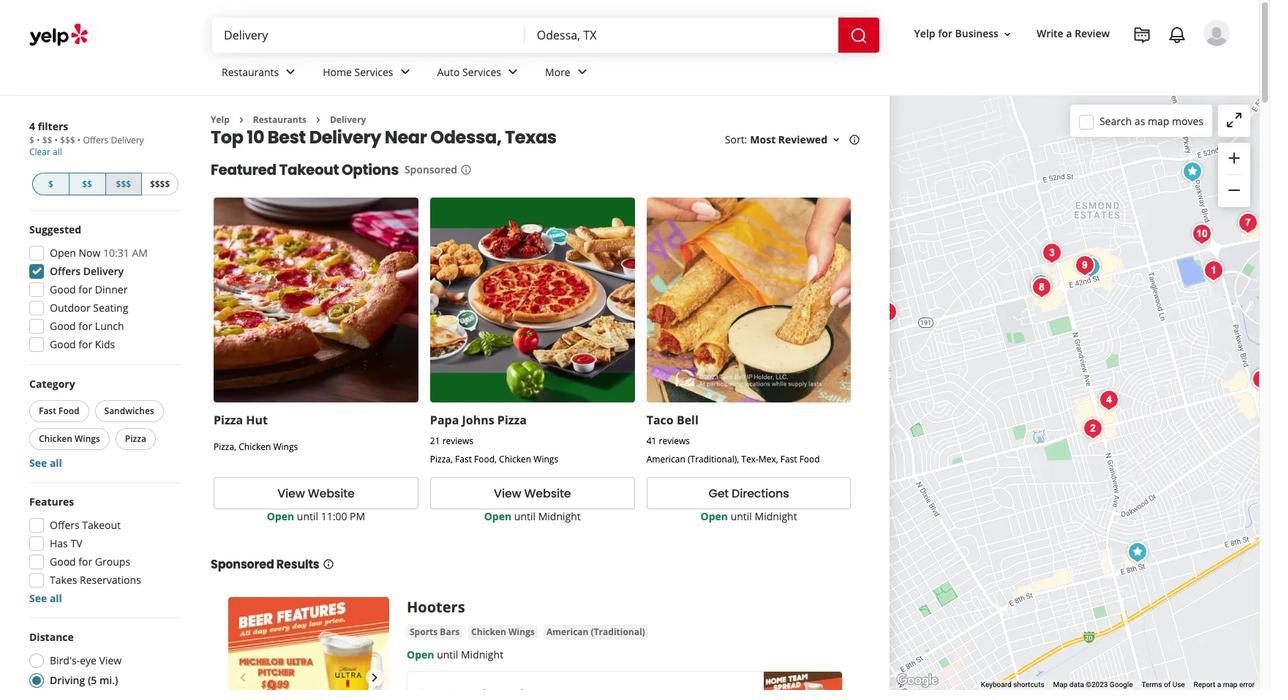 Task type: vqa. For each thing, say whether or not it's contained in the screenshot.
the top the See
yes



Task type: locate. For each thing, give the bounding box(es) containing it.
view for second view website link from the left
[[494, 485, 522, 502]]

0 vertical spatial takeout
[[279, 160, 339, 180]]

big daddy's catfish & chicken image
[[873, 298, 902, 327]]

2 horizontal spatial fast
[[781, 453, 797, 466]]

1 • from the left
[[37, 134, 40, 146]]

0 horizontal spatial sponsored
[[211, 556, 274, 573]]

$$$ down filters
[[60, 134, 75, 146]]

0 horizontal spatial $$
[[42, 134, 52, 146]]

good up "takes"
[[50, 555, 76, 569]]

$$$ right $$ button
[[116, 178, 131, 190]]

1 horizontal spatial reviews
[[659, 435, 690, 447]]

1 24 chevron down v2 image from the left
[[282, 63, 300, 81]]

24 chevron down v2 image
[[282, 63, 300, 81], [504, 63, 522, 81], [574, 63, 591, 81]]

search
[[1100, 114, 1132, 128]]

2 horizontal spatial pizza
[[498, 412, 527, 428]]

1 horizontal spatial sponsored
[[405, 163, 457, 177]]

1 horizontal spatial website
[[524, 485, 571, 502]]

1 horizontal spatial •
[[55, 134, 58, 146]]

fast inside the papa johns pizza 21 reviews pizza, fast food, chicken wings
[[455, 453, 472, 466]]

1 horizontal spatial view website
[[494, 485, 571, 502]]

$ down 4
[[29, 134, 34, 146]]

for for groups
[[79, 555, 92, 569]]

1 horizontal spatial chicken wings button
[[468, 625, 538, 640]]

1 horizontal spatial food
[[800, 453, 820, 466]]

©2023
[[1086, 681, 1108, 689]]

pizza, down pizza hut 'link'
[[214, 441, 236, 453]]

1 vertical spatial american
[[547, 626, 589, 638]]

good up outdoor
[[50, 282, 76, 296]]

0 vertical spatial 16 chevron down v2 image
[[1002, 28, 1014, 40]]

view up mi.)
[[99, 654, 122, 667]]

open down the suggested
[[50, 246, 76, 260]]

1 vertical spatial offers
[[50, 264, 81, 278]]

takeout up tv
[[82, 518, 121, 532]]

services for auto services
[[463, 65, 501, 79]]

yelp for business button
[[909, 21, 1019, 47]]

good
[[50, 282, 76, 296], [50, 319, 76, 333], [50, 337, 76, 351], [50, 555, 76, 569]]

view website down food,
[[494, 485, 571, 502]]

fast inside taco bell 41 reviews american (traditional), tex-mex, fast food
[[781, 453, 797, 466]]

view down food,
[[494, 485, 522, 502]]

2 reviews from the left
[[659, 435, 690, 447]]

sponsored results
[[211, 556, 319, 573]]

offers for takeout
[[50, 518, 80, 532]]

map right as
[[1148, 114, 1170, 128]]

16 info v2 image
[[849, 134, 861, 146]]

4 good from the top
[[50, 555, 76, 569]]

1 horizontal spatial $
[[48, 178, 53, 190]]

pizza hut link
[[214, 412, 268, 428]]

1 vertical spatial food
[[800, 453, 820, 466]]

pizza down sandwiches button at the left bottom
[[125, 433, 146, 445]]

takeout for featured
[[279, 160, 339, 180]]

1 horizontal spatial pizza,
[[430, 453, 453, 466]]

keyboard shortcuts button
[[981, 680, 1045, 690]]

see all button up features
[[29, 456, 62, 470]]

fast right mex,
[[781, 453, 797, 466]]

16 chevron down v2 image for most reviewed
[[831, 134, 842, 146]]

see up features
[[29, 456, 47, 470]]

for up 'good for kids'
[[79, 319, 92, 333]]

2 website from the left
[[524, 485, 571, 502]]

1 vertical spatial yelp
[[211, 113, 230, 126]]

$$$ inside button
[[116, 178, 131, 190]]

error
[[1240, 681, 1255, 689]]

open until 11:00 pm
[[267, 510, 365, 523]]

view website
[[278, 485, 355, 502], [494, 485, 571, 502]]

see
[[29, 456, 47, 470], [29, 591, 47, 605]]

terms
[[1142, 681, 1163, 689]]

most
[[750, 133, 776, 147]]

yelp left 16 chevron right v2 image
[[211, 113, 230, 126]]

24 chevron down v2 image left home
[[282, 63, 300, 81]]

good down outdoor
[[50, 319, 76, 333]]

sports bars link
[[407, 625, 463, 640]]

16 chevron down v2 image inside yelp for business 'button'
[[1002, 28, 1014, 40]]

papa johns pizza image
[[1026, 270, 1056, 299]]

brad k. image
[[1204, 20, 1230, 46]]

restaurants link right 16 chevron right v2 image
[[253, 113, 307, 126]]

pizza inside button
[[125, 433, 146, 445]]

2 see all from the top
[[29, 591, 62, 605]]

0 vertical spatial all
[[53, 146, 62, 158]]

16 info v2 image
[[460, 164, 472, 176], [322, 559, 334, 570]]

sponsored left results
[[211, 556, 274, 573]]

2 horizontal spatial 24 chevron down v2 image
[[574, 63, 591, 81]]

chicken right bars
[[471, 626, 506, 638]]

1 horizontal spatial map
[[1223, 681, 1238, 689]]

24 chevron down v2 image for more
[[574, 63, 591, 81]]

all right clear
[[53, 146, 62, 158]]

0 horizontal spatial website
[[308, 485, 355, 502]]

41
[[647, 435, 657, 447]]

1 horizontal spatial midnight
[[538, 510, 581, 523]]

yelp
[[915, 27, 936, 41], [211, 113, 230, 126]]

1 horizontal spatial view
[[278, 485, 305, 502]]

reviews inside taco bell 41 reviews american (traditional), tex-mex, fast food
[[659, 435, 690, 447]]

24 chevron down v2 image for auto services
[[504, 63, 522, 81]]

eye
[[80, 654, 97, 667]]

1 vertical spatial 16 info v2 image
[[322, 559, 334, 570]]

1 vertical spatial restaurants link
[[253, 113, 307, 126]]

offers inside 4 filters $ • $$ • $$$ • offers delivery clear all
[[83, 134, 109, 146]]

1 vertical spatial $$
[[82, 178, 92, 190]]

Near text field
[[537, 27, 827, 43]]

1 horizontal spatial $$
[[82, 178, 92, 190]]

2 horizontal spatial •
[[77, 134, 81, 146]]

0 horizontal spatial •
[[37, 134, 40, 146]]

1 vertical spatial takeout
[[82, 518, 121, 532]]

offers
[[83, 134, 109, 146], [50, 264, 81, 278], [50, 518, 80, 532]]

open inside group
[[50, 246, 76, 260]]

$$ inside button
[[82, 178, 92, 190]]

american
[[647, 453, 686, 466], [547, 626, 589, 638]]

food
[[59, 405, 79, 417], [800, 453, 820, 466]]

pizza hut
[[214, 412, 268, 428]]

open up sponsored results
[[267, 510, 294, 523]]

16 info v2 image right results
[[322, 559, 334, 570]]

10
[[247, 125, 264, 150]]

0 horizontal spatial 24 chevron down v2 image
[[282, 63, 300, 81]]

search image
[[850, 27, 868, 44]]

open down "get" at the right bottom of the page
[[701, 510, 728, 523]]

suggested
[[29, 222, 81, 236]]

1 vertical spatial see
[[29, 591, 47, 605]]

home services link
[[311, 53, 426, 95]]

0 vertical spatial offers
[[83, 134, 109, 146]]

until
[[297, 510, 318, 523], [514, 510, 536, 523], [731, 510, 752, 523], [437, 648, 458, 662]]

sponsored for sponsored
[[405, 163, 457, 177]]

a right the report
[[1218, 681, 1222, 689]]

2 horizontal spatial view
[[494, 485, 522, 502]]

1 horizontal spatial chicken wings
[[471, 626, 535, 638]]

sponsored for sponsored results
[[211, 556, 274, 573]]

has
[[50, 536, 68, 550]]

american inside taco bell 41 reviews american (traditional), tex-mex, fast food
[[647, 453, 686, 466]]

restaurants link up 16 chevron right v2 image
[[210, 53, 311, 95]]

delivery up $$$ button
[[111, 134, 144, 146]]

pizza, down 21
[[430, 453, 453, 466]]

map left error
[[1223, 681, 1238, 689]]

0 vertical spatial food
[[59, 405, 79, 417]]

0 horizontal spatial takeout
[[82, 518, 121, 532]]

$$ inside 4 filters $ • $$ • $$$ • offers delivery clear all
[[42, 134, 52, 146]]

groups
[[95, 555, 130, 569]]

option group
[[25, 630, 182, 690]]

0 horizontal spatial services
[[355, 65, 393, 79]]

0 horizontal spatial $
[[29, 134, 34, 146]]

1 horizontal spatial a
[[1218, 681, 1222, 689]]

2 good from the top
[[50, 319, 76, 333]]

report
[[1194, 681, 1216, 689]]

0 horizontal spatial $$$
[[60, 134, 75, 146]]

1 none field from the left
[[224, 27, 514, 43]]

restaurants up 16 chevron right v2 image
[[222, 65, 279, 79]]

0 horizontal spatial yelp
[[211, 113, 230, 126]]

has tv
[[50, 536, 82, 550]]

0 vertical spatial restaurants
[[222, 65, 279, 79]]

takeout for offers
[[82, 518, 121, 532]]

services inside auto services link
[[463, 65, 501, 79]]

none field up business categories element at top
[[537, 27, 827, 43]]

2 vertical spatial offers
[[50, 518, 80, 532]]

for down good for lunch
[[79, 337, 92, 351]]

1 horizontal spatial view website link
[[430, 477, 635, 510]]

services left 24 chevron down v2 image at the left of the page
[[355, 65, 393, 79]]

2 view website link from the left
[[430, 477, 635, 510]]

16 chevron down v2 image for yelp for business
[[1002, 28, 1014, 40]]

services for home services
[[355, 65, 393, 79]]

lunch
[[95, 319, 124, 333]]

pizza,
[[214, 441, 236, 453], [430, 453, 453, 466]]

delivery link
[[330, 113, 366, 126]]

1 horizontal spatial fast
[[455, 453, 472, 466]]

1 horizontal spatial pizza
[[214, 412, 243, 428]]

chicken wings for 'chicken wings' button to the left
[[39, 433, 100, 445]]

for
[[938, 27, 953, 41], [79, 282, 92, 296], [79, 319, 92, 333], [79, 337, 92, 351], [79, 555, 92, 569]]

american inside button
[[547, 626, 589, 638]]

reviews inside the papa johns pizza 21 reviews pizza, fast food, chicken wings
[[443, 435, 474, 447]]

1 horizontal spatial 16 info v2 image
[[460, 164, 472, 176]]

a for report
[[1218, 681, 1222, 689]]

16 chevron down v2 image left 16 info v2 icon
[[831, 134, 842, 146]]

10:31
[[103, 246, 129, 260]]

3 24 chevron down v2 image from the left
[[574, 63, 591, 81]]

driving
[[50, 673, 85, 687]]

0 horizontal spatial view website link
[[214, 477, 418, 510]]

services right the auto
[[463, 65, 501, 79]]

0 horizontal spatial american
[[547, 626, 589, 638]]

offers for delivery
[[50, 264, 81, 278]]

website for 1st view website link from the left
[[308, 485, 355, 502]]

a
[[1067, 27, 1073, 41], [1218, 681, 1222, 689]]

1 view website link from the left
[[214, 477, 418, 510]]

good for good for dinner
[[50, 282, 76, 296]]

24 chevron down v2 image inside auto services link
[[504, 63, 522, 81]]

outdoor
[[50, 301, 90, 315]]

see all button down "takes"
[[29, 591, 62, 605]]

none field up home services
[[224, 27, 514, 43]]

get directions
[[709, 485, 789, 502]]

olive garden italian restaurant image
[[1234, 209, 1263, 238]]

1 horizontal spatial american
[[647, 453, 686, 466]]

more
[[545, 65, 571, 79]]

chicken wings button
[[29, 428, 110, 450], [468, 625, 538, 640]]

1 horizontal spatial takeout
[[279, 160, 339, 180]]

offers up $$ button
[[83, 134, 109, 146]]

pizza left hut
[[214, 412, 243, 428]]

0 vertical spatial chicken wings button
[[29, 428, 110, 450]]

a right write
[[1067, 27, 1073, 41]]

hooters link
[[407, 597, 465, 617]]

24 chevron down v2 image right more
[[574, 63, 591, 81]]

category
[[29, 377, 75, 391]]

zoom out image
[[1226, 182, 1243, 199]]

0 vertical spatial sponsored
[[405, 163, 457, 177]]

0 horizontal spatial reviews
[[443, 435, 474, 447]]

as
[[1135, 114, 1146, 128]]

2 none field from the left
[[537, 27, 827, 43]]

restaurants right 16 chevron right v2 image
[[253, 113, 307, 126]]

search as map moves
[[1100, 114, 1204, 128]]

chicken down fast food button
[[39, 433, 72, 445]]

0 vertical spatial $$$
[[60, 134, 75, 146]]

hooters
[[407, 597, 465, 617]]

2 vertical spatial all
[[50, 591, 62, 605]]

0 horizontal spatial a
[[1067, 27, 1073, 41]]

chicken wings inside group
[[39, 433, 100, 445]]

yelp inside 'button'
[[915, 27, 936, 41]]

near
[[385, 125, 427, 150]]

$$$ inside 4 filters $ • $$ • $$$ • offers delivery clear all
[[60, 134, 75, 146]]

wings
[[75, 433, 100, 445], [273, 441, 298, 453], [534, 453, 558, 466], [509, 626, 535, 638]]

0 horizontal spatial view website
[[278, 485, 355, 502]]

1 vertical spatial a
[[1218, 681, 1222, 689]]

3 good from the top
[[50, 337, 76, 351]]

fun noodle bar image
[[1094, 386, 1124, 415]]

0 horizontal spatial chicken wings
[[39, 433, 100, 445]]

0 horizontal spatial food
[[59, 405, 79, 417]]

driving (5 mi.)
[[50, 673, 118, 687]]

reservations
[[80, 573, 141, 587]]

1 vertical spatial 16 chevron down v2 image
[[831, 134, 842, 146]]

$$ button
[[69, 173, 106, 195]]

1 vertical spatial map
[[1223, 681, 1238, 689]]

0 horizontal spatial fast
[[39, 405, 56, 417]]

group containing suggested
[[25, 222, 182, 356]]

offers up has tv
[[50, 518, 80, 532]]

fast left food,
[[455, 453, 472, 466]]

all up features
[[50, 456, 62, 470]]

johns
[[462, 412, 494, 428]]

american down 41
[[647, 453, 686, 466]]

0 horizontal spatial 16 info v2 image
[[322, 559, 334, 570]]

0 vertical spatial $
[[29, 134, 34, 146]]

for inside 'button'
[[938, 27, 953, 41]]

0 vertical spatial yelp
[[915, 27, 936, 41]]

delivery up options
[[309, 125, 381, 150]]

1 vertical spatial chicken wings
[[471, 626, 535, 638]]

fast inside button
[[39, 405, 56, 417]]

$$
[[42, 134, 52, 146], [82, 178, 92, 190]]

2 services from the left
[[463, 65, 501, 79]]

reviews down taco bell link
[[659, 435, 690, 447]]

takeout inside group
[[82, 518, 121, 532]]

map
[[1148, 114, 1170, 128], [1223, 681, 1238, 689]]

for down offers delivery
[[79, 282, 92, 296]]

0 vertical spatial $$
[[42, 134, 52, 146]]

2 horizontal spatial midnight
[[755, 510, 797, 523]]

1 horizontal spatial 24 chevron down v2 image
[[504, 63, 522, 81]]

offers up good for dinner
[[50, 264, 81, 278]]

see up distance
[[29, 591, 47, 605]]

business
[[955, 27, 999, 41]]

outdoor seating
[[50, 301, 128, 315]]

american left (traditional)
[[547, 626, 589, 638]]

fast down the "category"
[[39, 405, 56, 417]]

food down the "category"
[[59, 405, 79, 417]]

get directions link
[[647, 477, 852, 510]]

mcalister's deli image
[[1027, 273, 1056, 302]]

1 horizontal spatial $$$
[[116, 178, 131, 190]]

0 horizontal spatial 16 chevron down v2 image
[[831, 134, 842, 146]]

for left business at the top of the page
[[938, 27, 953, 41]]

2 see from the top
[[29, 591, 47, 605]]

$$ down filters
[[42, 134, 52, 146]]

map for error
[[1223, 681, 1238, 689]]

0 vertical spatial map
[[1148, 114, 1170, 128]]

reviews
[[443, 435, 474, 447], [659, 435, 690, 447]]

good for good for kids
[[50, 337, 76, 351]]

yelp left business at the top of the page
[[915, 27, 936, 41]]

1 horizontal spatial yelp
[[915, 27, 936, 41]]

kids
[[95, 337, 115, 351]]

0 vertical spatial chicken wings
[[39, 433, 100, 445]]

0 vertical spatial see
[[29, 456, 47, 470]]

chicken wings down fast food button
[[39, 433, 100, 445]]

1 good from the top
[[50, 282, 76, 296]]

1 horizontal spatial none field
[[537, 27, 827, 43]]

food right mex,
[[800, 453, 820, 466]]

services
[[355, 65, 393, 79], [463, 65, 501, 79]]

business categories element
[[210, 53, 1230, 95]]

group containing features
[[25, 495, 182, 606]]

view website link
[[214, 477, 418, 510], [430, 477, 635, 510]]

view website up open until 11:00 pm
[[278, 485, 355, 502]]

1 vertical spatial all
[[50, 456, 62, 470]]

for down tv
[[79, 555, 92, 569]]

2 view website from the left
[[494, 485, 571, 502]]

4 filters $ • $$ • $$$ • offers delivery clear all
[[29, 119, 144, 158]]

1 vertical spatial chicken wings button
[[468, 625, 538, 640]]

0 vertical spatial see all button
[[29, 456, 62, 470]]

open down food,
[[484, 510, 512, 523]]

results
[[276, 556, 319, 573]]

featured
[[211, 160, 276, 180]]

16 chevron down v2 image right business at the top of the page
[[1002, 28, 1014, 40]]

reviewed
[[779, 133, 828, 147]]

0 vertical spatial see all
[[29, 456, 62, 470]]

mex,
[[759, 453, 778, 466]]

delivery inside 4 filters $ • $$ • $$$ • offers delivery clear all
[[111, 134, 144, 146]]

1 reviews from the left
[[443, 435, 474, 447]]

view for 1st view website link from the left
[[278, 485, 305, 502]]

$$$
[[60, 134, 75, 146], [116, 178, 131, 190]]

1 services from the left
[[355, 65, 393, 79]]

see all up features
[[29, 456, 62, 470]]

1 vertical spatial $$$
[[116, 178, 131, 190]]

pizza hut image
[[1123, 538, 1152, 567]]

services inside home services 'link'
[[355, 65, 393, 79]]

see all down "takes"
[[29, 591, 62, 605]]

2 24 chevron down v2 image from the left
[[504, 63, 522, 81]]

good for lunch
[[50, 319, 124, 333]]

good down good for lunch
[[50, 337, 76, 351]]

2 see all button from the top
[[29, 591, 62, 605]]

0 horizontal spatial map
[[1148, 114, 1170, 128]]

$$ right $ button
[[82, 178, 92, 190]]

taco bell link
[[647, 412, 699, 428]]

0 vertical spatial a
[[1067, 27, 1073, 41]]

chicken wings button right bars
[[468, 625, 538, 640]]

all down "takes"
[[50, 591, 62, 605]]

chicken right food,
[[499, 453, 531, 466]]

1 vertical spatial $
[[48, 178, 53, 190]]

1 see all button from the top
[[29, 456, 62, 470]]

chicken wings button down fast food button
[[29, 428, 110, 450]]

1 vertical spatial sponsored
[[211, 556, 274, 573]]

24 chevron down v2 image inside "more" 'link'
[[574, 63, 591, 81]]

0 horizontal spatial none field
[[224, 27, 514, 43]]

sandwiches
[[104, 405, 154, 417]]

view up open until 11:00 pm
[[278, 485, 305, 502]]

$ down clear all link
[[48, 178, 53, 190]]

0 vertical spatial american
[[647, 453, 686, 466]]

0 horizontal spatial pizza
[[125, 433, 146, 445]]

1 vertical spatial see all button
[[29, 591, 62, 605]]

24 chevron down v2 image right auto services
[[504, 63, 522, 81]]

None search field
[[212, 18, 882, 53]]

16 chevron down v2 image
[[1002, 28, 1014, 40], [831, 134, 842, 146]]

midnight for directions
[[755, 510, 797, 523]]

None field
[[224, 27, 514, 43], [537, 27, 827, 43]]

4
[[29, 119, 35, 133]]

16 chevron down v2 image inside 'most reviewed' dropdown button
[[831, 134, 842, 146]]

group
[[1219, 143, 1251, 207], [25, 222, 182, 356], [26, 377, 182, 471], [25, 495, 182, 606]]

hooters image
[[1247, 365, 1271, 394], [1247, 365, 1271, 394], [228, 597, 389, 690]]

hut
[[246, 412, 268, 428]]

takeout down best
[[279, 160, 339, 180]]

home
[[323, 65, 352, 79]]

chicken wings right bars
[[471, 626, 535, 638]]

1 horizontal spatial 16 chevron down v2 image
[[1002, 28, 1014, 40]]

reviews right 21
[[443, 435, 474, 447]]

sandwiches button
[[95, 400, 164, 422]]

$ button
[[32, 173, 69, 195]]

papa johns pizza 21 reviews pizza, fast food, chicken wings
[[430, 412, 558, 466]]

pizza right johns
[[498, 412, 527, 428]]

1 see all from the top
[[29, 456, 62, 470]]

sponsored down the near
[[405, 163, 457, 177]]

open down sports
[[407, 648, 434, 662]]

features
[[29, 495, 74, 509]]

1 see from the top
[[29, 456, 47, 470]]

1 website from the left
[[308, 485, 355, 502]]

good for good for groups
[[50, 555, 76, 569]]

16 info v2 image down odessa,
[[460, 164, 472, 176]]

buffalo wild wings image
[[1037, 239, 1067, 268]]



Task type: describe. For each thing, give the bounding box(es) containing it.
write a review link
[[1031, 21, 1116, 47]]

get
[[709, 485, 729, 502]]

for for lunch
[[79, 319, 92, 333]]

chicken wings link
[[468, 625, 538, 640]]

report a map error
[[1194, 681, 1255, 689]]

wings inside the papa johns pizza 21 reviews pizza, fast food, chicken wings
[[534, 453, 558, 466]]

restaurants inside business categories element
[[222, 65, 279, 79]]

papa johns pizza link
[[430, 412, 527, 428]]

all for features
[[50, 591, 62, 605]]

notifications image
[[1169, 26, 1186, 44]]

pizza, inside the papa johns pizza 21 reviews pizza, fast food, chicken wings
[[430, 453, 453, 466]]

taco bell image
[[1076, 252, 1105, 282]]

top
[[211, 125, 243, 150]]

pizza button
[[116, 428, 156, 450]]

map region
[[715, 34, 1271, 690]]

terms of use
[[1142, 681, 1185, 689]]

bird's-eye view
[[50, 654, 122, 667]]

dinner
[[95, 282, 128, 296]]

delivery down open now 10:31 am
[[83, 264, 124, 278]]

good for dinner
[[50, 282, 128, 296]]

(5
[[88, 673, 97, 687]]

mi piaci image
[[1078, 414, 1108, 444]]

moves
[[1172, 114, 1204, 128]]

chick fil a image
[[1070, 251, 1100, 280]]

american (traditional) button
[[544, 625, 648, 640]]

chicken wings for the right 'chicken wings' button
[[471, 626, 535, 638]]

projects image
[[1134, 26, 1151, 44]]

11:00
[[321, 510, 347, 523]]

good for kids
[[50, 337, 115, 351]]

chicken down hut
[[239, 441, 271, 453]]

1 vertical spatial restaurants
[[253, 113, 307, 126]]

tv
[[71, 536, 82, 550]]

food inside taco bell 41 reviews american (traditional), tex-mex, fast food
[[800, 453, 820, 466]]

auto
[[437, 65, 460, 79]]

2 • from the left
[[55, 134, 58, 146]]

american (traditional)
[[547, 626, 645, 638]]

map for moves
[[1148, 114, 1170, 128]]

0 horizontal spatial midnight
[[461, 648, 504, 662]]

yelp for yelp link
[[211, 113, 230, 126]]

pm
[[350, 510, 365, 523]]

pizza inside the papa johns pizza 21 reviews pizza, fast food, chicken wings
[[498, 412, 527, 428]]

zoom in image
[[1226, 149, 1243, 167]]

wingstop image
[[1187, 220, 1217, 249]]

previous image
[[234, 669, 252, 687]]

none field near
[[537, 27, 827, 43]]

distance
[[29, 630, 74, 644]]

open until midnight for directions
[[701, 510, 797, 523]]

see for category
[[29, 456, 47, 470]]

group containing category
[[26, 377, 182, 471]]

sports
[[410, 626, 438, 638]]

american (traditional) link
[[544, 625, 648, 640]]

open until midnight for website
[[484, 510, 581, 523]]

pizza for pizza hut
[[214, 412, 243, 428]]

food,
[[474, 453, 497, 466]]

am
[[132, 246, 148, 260]]

fast food button
[[29, 400, 89, 422]]

3 • from the left
[[77, 134, 81, 146]]

yelp link
[[211, 113, 230, 126]]

$$$$ button
[[142, 173, 179, 195]]

keyboard
[[981, 681, 1012, 689]]

16 chevron right v2 image
[[312, 114, 324, 126]]

website for second view website link from the left
[[524, 485, 571, 502]]

directions
[[732, 485, 789, 502]]

option group containing distance
[[25, 630, 182, 690]]

now
[[79, 246, 101, 260]]

sports bars
[[410, 626, 460, 638]]

16 chevron right v2 image
[[236, 114, 247, 126]]

terms of use link
[[1142, 681, 1185, 689]]

all for category
[[50, 456, 62, 470]]

offers takeout
[[50, 518, 121, 532]]

tex-
[[742, 453, 759, 466]]

map
[[1054, 681, 1068, 689]]

yelp for business
[[915, 27, 999, 41]]

pizza for pizza
[[125, 433, 146, 445]]

featured takeout options
[[211, 160, 399, 180]]

top 10 best delivery near odessa, texas
[[211, 125, 557, 150]]

food inside fast food button
[[59, 405, 79, 417]]

user actions element
[[903, 18, 1251, 108]]

21
[[430, 435, 440, 447]]

filters
[[38, 119, 68, 133]]

24 chevron down v2 image
[[396, 63, 414, 81]]

0 horizontal spatial view
[[99, 654, 122, 667]]

map data ©2023 google
[[1054, 681, 1133, 689]]

bell
[[677, 412, 699, 428]]

Find text field
[[224, 27, 514, 43]]

chicken inside the papa johns pizza 21 reviews pizza, fast food, chicken wings
[[499, 453, 531, 466]]

0 vertical spatial restaurants link
[[210, 53, 311, 95]]

$ inside 4 filters $ • $$ • $$$ • offers delivery clear all
[[29, 134, 34, 146]]

for for business
[[938, 27, 953, 41]]

0 horizontal spatial chicken wings button
[[29, 428, 110, 450]]

none field find
[[224, 27, 514, 43]]

delivery right 16 chevron right v2 icon
[[330, 113, 366, 126]]

most reviewed button
[[750, 133, 842, 147]]

$ inside $ button
[[48, 178, 53, 190]]

bars
[[440, 626, 460, 638]]

good for good for lunch
[[50, 319, 76, 333]]

offers delivery
[[50, 264, 124, 278]]

auto services link
[[426, 53, 534, 95]]

keyboard shortcuts
[[981, 681, 1045, 689]]

see all for category
[[29, 456, 62, 470]]

see all button for category
[[29, 456, 62, 470]]

all inside 4 filters $ • $$ • $$$ • offers delivery clear all
[[53, 146, 62, 158]]

taco bell 41 reviews american (traditional), tex-mex, fast food
[[647, 412, 820, 466]]

see for features
[[29, 591, 47, 605]]

data
[[1070, 681, 1084, 689]]

best
[[268, 125, 306, 150]]

for for dinner
[[79, 282, 92, 296]]

good for groups
[[50, 555, 130, 569]]

taco
[[647, 412, 674, 428]]

1 view website from the left
[[278, 485, 355, 502]]

teak & charlie's jersey girl pizza image
[[1199, 256, 1228, 285]]

midnight for website
[[538, 510, 581, 523]]

expand map image
[[1226, 111, 1243, 129]]

a for write
[[1067, 27, 1073, 41]]

0 horizontal spatial pizza,
[[214, 441, 236, 453]]

slideshow element
[[228, 597, 389, 690]]

google image
[[894, 671, 942, 690]]

seating
[[93, 301, 128, 315]]

see all for features
[[29, 591, 62, 605]]

clear all link
[[29, 146, 62, 158]]

write
[[1037, 27, 1064, 41]]

see all button for features
[[29, 591, 62, 605]]

pizza, chicken wings
[[214, 441, 298, 453]]

schlotzsky's image
[[1178, 157, 1207, 187]]

$$$$
[[150, 178, 170, 190]]

papa
[[430, 412, 459, 428]]

google
[[1110, 681, 1133, 689]]

24 chevron down v2 image for restaurants
[[282, 63, 300, 81]]

for for kids
[[79, 337, 92, 351]]

bird's-
[[50, 654, 80, 667]]

more link
[[534, 53, 603, 95]]

of
[[1164, 681, 1171, 689]]

home services
[[323, 65, 393, 79]]

yelp for yelp for business
[[915, 27, 936, 41]]

most reviewed
[[750, 133, 828, 147]]

next image
[[366, 669, 383, 687]]



